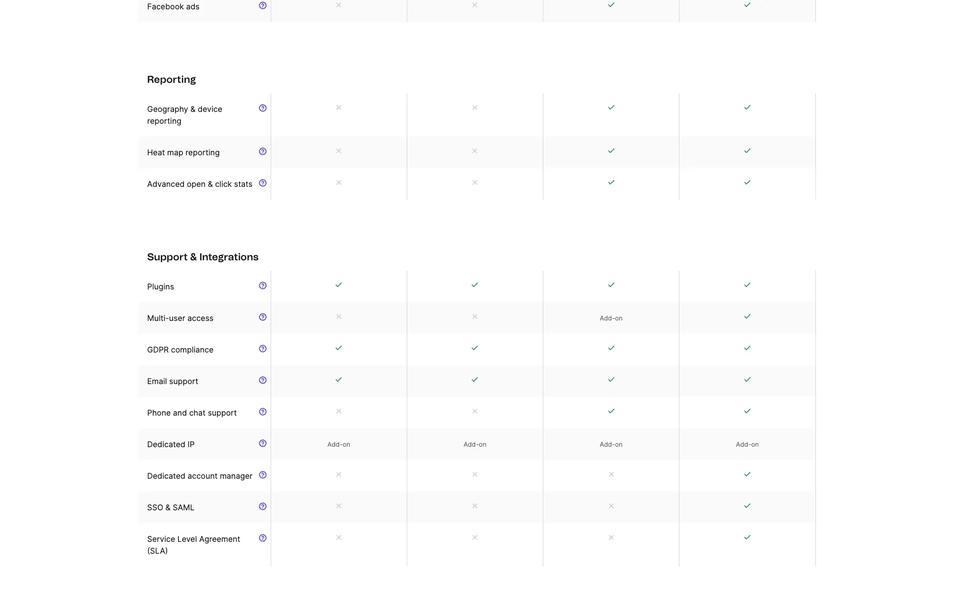 Task type: describe. For each thing, give the bounding box(es) containing it.
email support
[[147, 377, 198, 386]]

& for device
[[191, 104, 196, 114]]

advanced
[[147, 179, 185, 189]]

user
[[169, 313, 185, 323]]

and
[[173, 408, 187, 418]]

& for saml
[[166, 503, 171, 513]]

device
[[198, 104, 223, 114]]

account
[[188, 471, 218, 481]]

manager
[[220, 471, 253, 481]]

map
[[167, 148, 183, 157]]

support & integrations
[[147, 251, 259, 263]]

multi-
[[147, 313, 169, 323]]

agreement
[[199, 534, 240, 544]]

saml
[[173, 503, 195, 513]]

heat map reporting
[[147, 148, 220, 157]]

click
[[215, 179, 232, 189]]

sso & saml
[[147, 503, 195, 513]]

geography & device reporting
[[147, 104, 223, 126]]

compliance
[[171, 345, 214, 355]]

stats
[[234, 179, 253, 189]]

chat
[[189, 408, 206, 418]]

gdpr compliance
[[147, 345, 214, 355]]

advanced open & click stats
[[147, 179, 253, 189]]

service level agreement (sla)
[[147, 534, 240, 556]]

0 horizontal spatial support
[[169, 377, 198, 386]]

geography
[[147, 104, 188, 114]]

multi-user access
[[147, 313, 214, 323]]



Task type: vqa. For each thing, say whether or not it's contained in the screenshot.
the bottom 'form'
no



Task type: locate. For each thing, give the bounding box(es) containing it.
& right support
[[190, 251, 197, 263]]

facebook ads
[[147, 1, 200, 11]]

dedicated account manager
[[147, 471, 253, 481]]

& for integrations
[[190, 251, 197, 263]]

open
[[187, 179, 206, 189]]

reporting
[[147, 116, 182, 126], [186, 148, 220, 157]]

sso
[[147, 503, 163, 513]]

facebook
[[147, 1, 184, 11]]

on
[[616, 314, 623, 322], [343, 441, 351, 449], [479, 441, 487, 449], [616, 441, 623, 449], [752, 441, 759, 449]]

0 vertical spatial dedicated
[[147, 440, 186, 450]]

phone and chat support
[[147, 408, 237, 418]]

level
[[178, 534, 197, 544]]

1 horizontal spatial support
[[208, 408, 237, 418]]

dedicated up sso & saml
[[147, 471, 186, 481]]

heat
[[147, 148, 165, 157]]

0 vertical spatial reporting
[[147, 116, 182, 126]]

&
[[191, 104, 196, 114], [208, 179, 213, 189], [190, 251, 197, 263], [166, 503, 171, 513]]

1 dedicated from the top
[[147, 440, 186, 450]]

support
[[147, 251, 188, 263]]

1 vertical spatial reporting
[[186, 148, 220, 157]]

reporting down geography
[[147, 116, 182, 126]]

email
[[147, 377, 167, 386]]

1 horizontal spatial reporting
[[186, 148, 220, 157]]

dedicated for dedicated account manager
[[147, 471, 186, 481]]

phone
[[147, 408, 171, 418]]

reporting inside "geography & device reporting"
[[147, 116, 182, 126]]

service
[[147, 534, 175, 544]]

dedicated left ip
[[147, 440, 186, 450]]

gdpr
[[147, 345, 169, 355]]

support right email
[[169, 377, 198, 386]]

support
[[169, 377, 198, 386], [208, 408, 237, 418]]

support right chat
[[208, 408, 237, 418]]

(sla)
[[147, 546, 168, 556]]

0 horizontal spatial reporting
[[147, 116, 182, 126]]

2 dedicated from the top
[[147, 471, 186, 481]]

& inside "geography & device reporting"
[[191, 104, 196, 114]]

add-on
[[600, 314, 623, 322], [328, 441, 351, 449], [464, 441, 487, 449], [600, 441, 623, 449], [737, 441, 759, 449]]

1 vertical spatial dedicated
[[147, 471, 186, 481]]

dedicated
[[147, 440, 186, 450], [147, 471, 186, 481]]

& left click
[[208, 179, 213, 189]]

ip
[[188, 440, 195, 450]]

dedicated for dedicated ip
[[147, 440, 186, 450]]

1 vertical spatial support
[[208, 408, 237, 418]]

reporting right map
[[186, 148, 220, 157]]

reporting
[[147, 74, 196, 85]]

plugins
[[147, 282, 174, 292]]

ads
[[186, 1, 200, 11]]

access
[[188, 313, 214, 323]]

& left device at the top of page
[[191, 104, 196, 114]]

integrations
[[200, 251, 259, 263]]

0 vertical spatial support
[[169, 377, 198, 386]]

add-
[[600, 314, 616, 322], [328, 441, 343, 449], [464, 441, 479, 449], [600, 441, 616, 449], [737, 441, 752, 449]]

& right "sso"
[[166, 503, 171, 513]]

dedicated ip
[[147, 440, 195, 450]]



